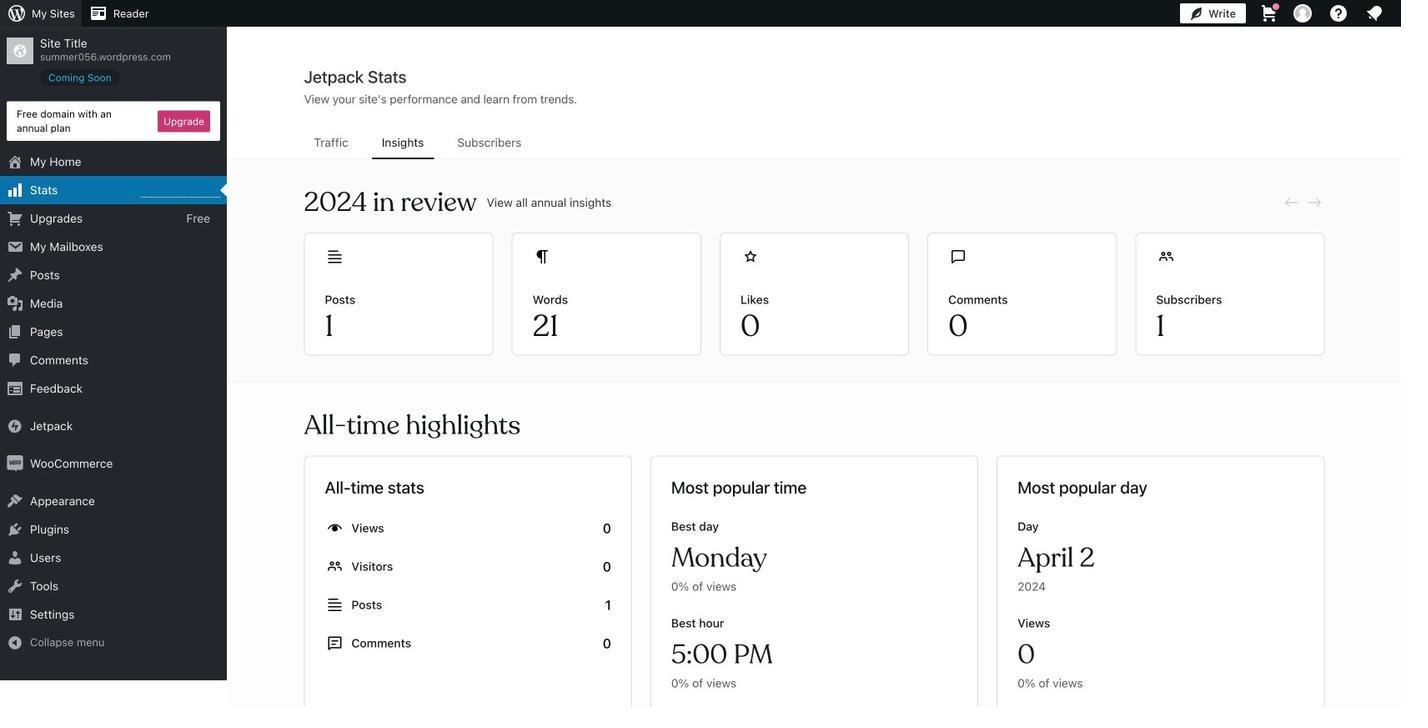 Task type: locate. For each thing, give the bounding box(es) containing it.
2 img image from the top
[[7, 455, 23, 472]]

0 vertical spatial img image
[[7, 418, 23, 435]]

help image
[[1329, 3, 1349, 23]]

main content
[[228, 66, 1401, 707]]

img image
[[7, 418, 23, 435], [7, 455, 23, 472]]

1 vertical spatial img image
[[7, 455, 23, 472]]

my shopping cart image
[[1260, 3, 1280, 23]]

my profile image
[[1294, 4, 1312, 23]]

list item
[[1394, 163, 1401, 242], [1394, 242, 1401, 303]]

1 img image from the top
[[7, 418, 23, 435]]

manage your notifications image
[[1365, 3, 1385, 23]]

menu
[[304, 128, 1325, 159]]



Task type: describe. For each thing, give the bounding box(es) containing it.
2 list item from the top
[[1394, 242, 1401, 303]]

highest hourly views 0 image
[[141, 187, 220, 198]]

1 list item from the top
[[1394, 163, 1401, 242]]



Task type: vqa. For each thing, say whether or not it's contained in the screenshot.
My Profile Icon
yes



